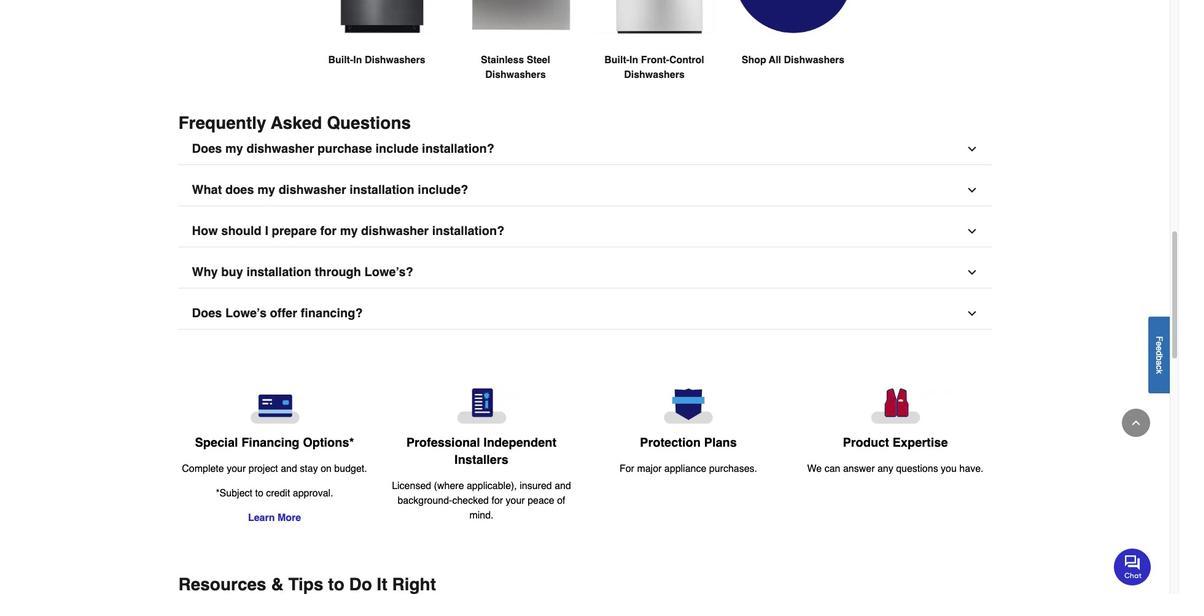 Task type: vqa. For each thing, say whether or not it's contained in the screenshot.
Bathroom Lighting Bathroom
no



Task type: describe. For each thing, give the bounding box(es) containing it.
special
[[195, 436, 238, 450]]

include
[[376, 142, 419, 156]]

built-in dishwashers
[[328, 55, 426, 66]]

learn more
[[248, 513, 301, 524]]

independent
[[484, 436, 557, 450]]

shop all dishwashers link
[[734, 0, 853, 97]]

f e e d b a c k button
[[1149, 317, 1171, 394]]

a dark blue credit card icon. image
[[181, 389, 368, 425]]

should
[[221, 225, 262, 239]]

plans
[[705, 436, 737, 450]]

chevron down image for include?
[[966, 185, 979, 197]]

in for front-
[[630, 55, 639, 66]]

dishwashers for all
[[784, 55, 845, 66]]

1 e from the top
[[1155, 342, 1165, 346]]

protection
[[640, 436, 701, 450]]

answer
[[844, 464, 875, 475]]

does my dishwasher purchase include installation?
[[192, 142, 495, 156]]

for
[[620, 464, 635, 475]]

resources
[[179, 575, 267, 595]]

built-in front-control dishwashers link
[[595, 0, 714, 112]]

for major appliance purchases.
[[620, 464, 758, 475]]

does my dishwasher purchase include installation? button
[[179, 134, 992, 166]]

learn
[[248, 513, 275, 524]]

built-in dishwashers link
[[317, 0, 437, 97]]

front-
[[641, 55, 670, 66]]

complete
[[182, 464, 224, 475]]

licensed (where applicable), insured and background-checked for your peace of mind.
[[392, 481, 571, 521]]

dishwashers for steel
[[486, 70, 546, 81]]

product
[[843, 436, 890, 450]]

applicable),
[[467, 481, 517, 492]]

do
[[349, 575, 372, 595]]

on
[[321, 464, 332, 475]]

tips
[[288, 575, 324, 595]]

my inside how should i prepare for my dishwasher installation? button
[[340, 225, 358, 239]]

questions
[[897, 464, 939, 475]]

purchase
[[318, 142, 372, 156]]

stainless
[[481, 55, 524, 66]]

my inside what does my dishwasher installation include? button
[[258, 183, 275, 198]]

0 vertical spatial installation?
[[422, 142, 495, 156]]

a stainless steel dishwasher with a bar-style handle for opening and closing. image
[[456, 0, 576, 34]]

resources & tips to do it right
[[179, 575, 436, 595]]

1 vertical spatial to
[[328, 575, 345, 595]]

complete your project and stay on budget.
[[182, 464, 367, 475]]

what
[[192, 183, 222, 198]]

more
[[278, 513, 301, 524]]

1 vertical spatial installation?
[[432, 225, 505, 239]]

buy
[[221, 266, 243, 280]]

lowe's
[[226, 307, 267, 321]]

2 e from the top
[[1155, 346, 1165, 351]]

and inside licensed (where applicable), insured and background-checked for your peace of mind.
[[555, 481, 571, 492]]

mind.
[[470, 510, 494, 521]]

*subject
[[216, 488, 253, 499]]

0 vertical spatial dishwasher
[[247, 142, 314, 156]]

what does my dishwasher installation include?
[[192, 183, 469, 198]]

right
[[392, 575, 436, 595]]

does for does lowe's offer financing?
[[192, 307, 222, 321]]

your inside licensed (where applicable), insured and background-checked for your peace of mind.
[[506, 496, 525, 507]]

protection plans
[[640, 436, 737, 450]]

budget.
[[335, 464, 367, 475]]

of
[[557, 496, 566, 507]]

a
[[1155, 361, 1165, 366]]

1 vertical spatial installation
[[247, 266, 312, 280]]

we
[[808, 464, 822, 475]]

f e e d b a c k
[[1155, 336, 1165, 374]]

frequently asked questions
[[179, 113, 411, 133]]

learn more link
[[248, 513, 301, 524]]

c
[[1155, 366, 1165, 370]]

can
[[825, 464, 841, 475]]

any
[[878, 464, 894, 475]]

all
[[769, 55, 782, 66]]

*subject to credit approval.
[[216, 488, 333, 499]]

dishwashers for in
[[365, 55, 426, 66]]

built- for built-in dishwashers
[[328, 55, 354, 66]]

you
[[942, 464, 957, 475]]

&
[[271, 575, 284, 595]]

f
[[1155, 336, 1165, 342]]

1 horizontal spatial installation
[[350, 183, 415, 198]]

a dark blue background check icon. image
[[388, 389, 576, 425]]

through
[[315, 266, 361, 280]]

lowe's?
[[365, 266, 414, 280]]

a stainless steel built-in front-control dishwasher. image
[[595, 0, 714, 34]]

chevron down image inside does lowe's offer financing? button
[[966, 308, 979, 320]]

financing
[[242, 436, 300, 450]]

k
[[1155, 370, 1165, 374]]

appliance
[[665, 464, 707, 475]]

project
[[249, 464, 278, 475]]

2 vertical spatial dishwasher
[[361, 225, 429, 239]]

i
[[265, 225, 269, 239]]



Task type: locate. For each thing, give the bounding box(es) containing it.
dishwashers inside stainless steel dishwashers
[[486, 70, 546, 81]]

stainless steel dishwashers link
[[456, 0, 576, 112]]

steel
[[527, 55, 551, 66]]

my right does
[[258, 183, 275, 198]]

background-
[[398, 496, 453, 507]]

1 vertical spatial my
[[258, 183, 275, 198]]

what does my dishwasher installation include? button
[[179, 175, 992, 207]]

peace
[[528, 496, 555, 507]]

0 vertical spatial for
[[320, 225, 337, 239]]

chevron down image
[[966, 143, 979, 156], [966, 185, 979, 197], [966, 226, 979, 238], [966, 267, 979, 279], [966, 308, 979, 320]]

chevron down image inside why buy installation through lowe's? button
[[966, 267, 979, 279]]

purchases.
[[710, 464, 758, 475]]

1 does from the top
[[192, 142, 222, 156]]

0 horizontal spatial for
[[320, 225, 337, 239]]

how should i prepare for my dishwasher installation? button
[[179, 217, 992, 248]]

d
[[1155, 351, 1165, 356]]

built-
[[328, 55, 354, 66], [605, 55, 630, 66]]

chevron down image inside does my dishwasher purchase include installation? button
[[966, 143, 979, 156]]

shop all dishwashers
[[742, 55, 845, 66]]

1 vertical spatial for
[[492, 496, 503, 507]]

in left front-
[[630, 55, 639, 66]]

e up b
[[1155, 346, 1165, 351]]

your
[[227, 464, 246, 475], [506, 496, 525, 507]]

1 vertical spatial your
[[506, 496, 525, 507]]

my down the frequently
[[226, 142, 243, 156]]

0 vertical spatial your
[[227, 464, 246, 475]]

installation up does lowe's offer financing?
[[247, 266, 312, 280]]

dishwashers right all
[[784, 55, 845, 66]]

1 vertical spatial and
[[555, 481, 571, 492]]

my up through
[[340, 225, 358, 239]]

chevron down image inside what does my dishwasher installation include? button
[[966, 185, 979, 197]]

built- left front-
[[605, 55, 630, 66]]

control
[[670, 55, 705, 66]]

installation down include
[[350, 183, 415, 198]]

installation? down include?
[[432, 225, 505, 239]]

your up *subject
[[227, 464, 246, 475]]

built- inside built-in front-control dishwashers
[[605, 55, 630, 66]]

dishwasher up prepare
[[279, 183, 346, 198]]

0 horizontal spatial and
[[281, 464, 297, 475]]

1 horizontal spatial for
[[492, 496, 503, 507]]

dishwashers down the stainless
[[486, 70, 546, 81]]

why
[[192, 266, 218, 280]]

and left stay
[[281, 464, 297, 475]]

2 in from the left
[[630, 55, 639, 66]]

and
[[281, 464, 297, 475], [555, 481, 571, 492]]

approval.
[[293, 488, 333, 499]]

built-in front-control dishwashers
[[605, 55, 705, 81]]

does
[[192, 142, 222, 156], [192, 307, 222, 321]]

dishwashers down a dark gray built-in dishwasher. image
[[365, 55, 426, 66]]

dishwasher up lowe's?
[[361, 225, 429, 239]]

a blue badge icon. image
[[595, 389, 783, 425]]

shop
[[742, 55, 767, 66]]

for right prepare
[[320, 225, 337, 239]]

2 built- from the left
[[605, 55, 630, 66]]

why buy installation through lowe's? button
[[179, 258, 992, 289]]

chevron down image for my
[[966, 226, 979, 238]]

installation
[[350, 183, 415, 198], [247, 266, 312, 280]]

0 horizontal spatial your
[[227, 464, 246, 475]]

1 built- from the left
[[328, 55, 354, 66]]

in inside "built-in dishwashers" link
[[354, 55, 362, 66]]

asked
[[271, 113, 322, 133]]

in for dishwashers
[[354, 55, 362, 66]]

installers
[[455, 453, 509, 467]]

to left credit
[[255, 488, 264, 499]]

options*
[[303, 436, 354, 450]]

1 horizontal spatial in
[[630, 55, 639, 66]]

scroll to top element
[[1123, 409, 1151, 438]]

for inside licensed (where applicable), insured and background-checked for your peace of mind.
[[492, 496, 503, 507]]

shop all. image
[[734, 0, 853, 34]]

chevron down image inside how should i prepare for my dishwasher installation? button
[[966, 226, 979, 238]]

special financing options*
[[195, 436, 354, 450]]

in inside built-in front-control dishwashers
[[630, 55, 639, 66]]

it
[[377, 575, 388, 595]]

does lowe's offer financing?
[[192, 307, 363, 321]]

we can answer any questions you have.
[[808, 464, 984, 475]]

questions
[[327, 113, 411, 133]]

to
[[255, 488, 264, 499], [328, 575, 345, 595]]

5 chevron down image from the top
[[966, 308, 979, 320]]

dishwashers inside shop all dishwashers link
[[784, 55, 845, 66]]

1 horizontal spatial my
[[258, 183, 275, 198]]

built- down a dark gray built-in dishwasher. image
[[328, 55, 354, 66]]

dishwashers
[[365, 55, 426, 66], [784, 55, 845, 66], [486, 70, 546, 81], [624, 70, 685, 81]]

does down the frequently
[[192, 142, 222, 156]]

built- for built-in front-control dishwashers
[[605, 55, 630, 66]]

installation? up include?
[[422, 142, 495, 156]]

for inside button
[[320, 225, 337, 239]]

1 horizontal spatial and
[[555, 481, 571, 492]]

1 horizontal spatial built-
[[605, 55, 630, 66]]

a dark gray built-in dishwasher. image
[[317, 0, 437, 34]]

for
[[320, 225, 337, 239], [492, 496, 503, 507]]

2 vertical spatial my
[[340, 225, 358, 239]]

2 horizontal spatial my
[[340, 225, 358, 239]]

0 horizontal spatial built-
[[328, 55, 354, 66]]

frequently
[[179, 113, 266, 133]]

does left lowe's
[[192, 307, 222, 321]]

installation?
[[422, 142, 495, 156], [432, 225, 505, 239]]

credit
[[266, 488, 290, 499]]

in
[[354, 55, 362, 66], [630, 55, 639, 66]]

insured
[[520, 481, 552, 492]]

b
[[1155, 356, 1165, 361]]

1 horizontal spatial your
[[506, 496, 525, 507]]

0 vertical spatial to
[[255, 488, 264, 499]]

0 horizontal spatial in
[[354, 55, 362, 66]]

0 horizontal spatial my
[[226, 142, 243, 156]]

your down insured
[[506, 496, 525, 507]]

chevron down image for installation?
[[966, 143, 979, 156]]

0 horizontal spatial to
[[255, 488, 264, 499]]

professional
[[407, 436, 480, 450]]

major
[[638, 464, 662, 475]]

2 does from the top
[[192, 307, 222, 321]]

expertise
[[893, 436, 949, 450]]

and up of
[[555, 481, 571, 492]]

a lowe's red vest icon. image
[[802, 389, 990, 425]]

prepare
[[272, 225, 317, 239]]

in down a dark gray built-in dishwasher. image
[[354, 55, 362, 66]]

does for does my dishwasher purchase include installation?
[[192, 142, 222, 156]]

4 chevron down image from the top
[[966, 267, 979, 279]]

stay
[[300, 464, 318, 475]]

0 vertical spatial does
[[192, 142, 222, 156]]

3 chevron down image from the top
[[966, 226, 979, 238]]

for down applicable),
[[492, 496, 503, 507]]

1 chevron down image from the top
[[966, 143, 979, 156]]

does
[[225, 183, 254, 198]]

why buy installation through lowe's?
[[192, 266, 414, 280]]

product expertise
[[843, 436, 949, 450]]

1 in from the left
[[354, 55, 362, 66]]

to left do
[[328, 575, 345, 595]]

dishwashers down front-
[[624, 70, 685, 81]]

my inside does my dishwasher purchase include installation? button
[[226, 142, 243, 156]]

0 vertical spatial installation
[[350, 183, 415, 198]]

1 vertical spatial dishwasher
[[279, 183, 346, 198]]

include?
[[418, 183, 469, 198]]

checked
[[453, 496, 489, 507]]

2 chevron down image from the top
[[966, 185, 979, 197]]

offer
[[270, 307, 297, 321]]

does lowe's offer financing? button
[[179, 299, 992, 330]]

how should i prepare for my dishwasher installation?
[[192, 225, 505, 239]]

dishwashers inside "built-in dishwashers" link
[[365, 55, 426, 66]]

stainless steel dishwashers
[[481, 55, 551, 81]]

0 vertical spatial my
[[226, 142, 243, 156]]

chevron up image
[[1131, 417, 1143, 430]]

0 vertical spatial and
[[281, 464, 297, 475]]

1 vertical spatial does
[[192, 307, 222, 321]]

dishwasher down frequently asked questions
[[247, 142, 314, 156]]

have.
[[960, 464, 984, 475]]

professional independent installers
[[407, 436, 557, 467]]

0 horizontal spatial installation
[[247, 266, 312, 280]]

chat invite button image
[[1115, 549, 1152, 586]]

licensed
[[392, 481, 432, 492]]

e up d
[[1155, 342, 1165, 346]]

e
[[1155, 342, 1165, 346], [1155, 346, 1165, 351]]

1 horizontal spatial to
[[328, 575, 345, 595]]

dishwashers inside built-in front-control dishwashers
[[624, 70, 685, 81]]

how
[[192, 225, 218, 239]]



